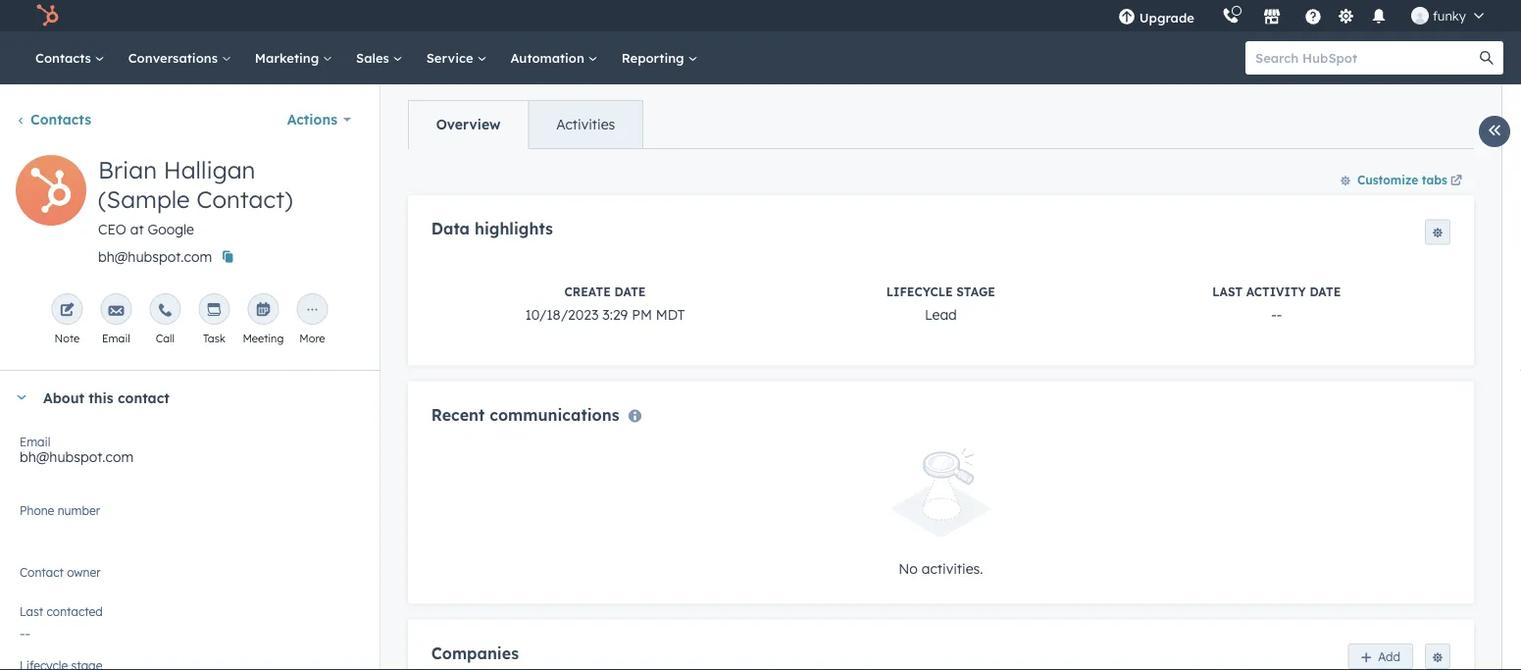 Task type: locate. For each thing, give the bounding box(es) containing it.
-
[[1272, 305, 1277, 323], [1277, 305, 1283, 323]]

create date 10/18/2023 3:29 pm mdt
[[525, 284, 685, 323]]

Last contacted text field
[[20, 615, 360, 647]]

owner up last contacted
[[43, 572, 82, 589]]

contacts link
[[24, 31, 116, 84], [16, 111, 91, 128]]

owner
[[67, 565, 101, 579], [43, 572, 82, 589]]

contact
[[118, 389, 170, 406]]

contacts
[[35, 50, 95, 66], [30, 111, 91, 128]]

bh@hubspot.com
[[98, 248, 212, 265], [20, 448, 134, 466]]

0 vertical spatial email
[[102, 332, 130, 345]]

1 vertical spatial last
[[20, 604, 43, 619]]

add
[[1379, 649, 1401, 664]]

1 horizontal spatial date
[[1310, 284, 1341, 299]]

customize tabs
[[1358, 172, 1448, 187]]

0 horizontal spatial last
[[20, 604, 43, 619]]

meeting image
[[255, 303, 271, 319]]

no activities.
[[899, 560, 983, 577]]

customize tabs link
[[1331, 164, 1475, 195]]

email for email
[[102, 332, 130, 345]]

note image
[[59, 303, 75, 319]]

(sample
[[98, 184, 190, 214]]

email down "caret" icon
[[20, 434, 50, 449]]

add button
[[1348, 643, 1414, 669]]

help button
[[1297, 0, 1330, 31]]

1 horizontal spatial email
[[102, 332, 130, 345]]

bh@hubspot.com down google
[[98, 248, 212, 265]]

last left activity
[[1213, 284, 1243, 299]]

date right activity
[[1310, 284, 1341, 299]]

last down contact
[[20, 604, 43, 619]]

0 horizontal spatial no
[[20, 572, 39, 589]]

mdt
[[656, 305, 685, 323]]

upgrade image
[[1118, 9, 1136, 26]]

2 date from the left
[[1310, 284, 1341, 299]]

ceo
[[98, 221, 126, 238]]

overview
[[436, 116, 501, 133]]

email bh@hubspot.com
[[20, 434, 134, 466]]

lifecycle
[[887, 284, 953, 299]]

0 horizontal spatial email
[[20, 434, 50, 449]]

email
[[102, 332, 130, 345], [20, 434, 50, 449]]

email for email bh@hubspot.com
[[20, 434, 50, 449]]

navigation
[[408, 100, 644, 149]]

funky
[[1433, 7, 1467, 24]]

date inside create date 10/18/2023 3:29 pm mdt
[[615, 284, 646, 299]]

contacts link down hubspot link
[[24, 31, 116, 84]]

email image
[[108, 303, 124, 319]]

upgrade
[[1140, 9, 1195, 26]]

1 - from the left
[[1272, 305, 1277, 323]]

task image
[[206, 303, 222, 319]]

google
[[148, 221, 194, 238]]

1 vertical spatial bh@hubspot.com
[[20, 448, 134, 466]]

contacted
[[47, 604, 103, 619]]

notifications image
[[1370, 9, 1388, 26]]

no up last contacted
[[20, 572, 39, 589]]

date
[[615, 284, 646, 299], [1310, 284, 1341, 299]]

date up pm
[[615, 284, 646, 299]]

halligan
[[164, 155, 256, 184]]

0 vertical spatial bh@hubspot.com
[[98, 248, 212, 265]]

no activities. alert
[[431, 448, 1451, 580]]

marketplaces button
[[1252, 0, 1293, 31]]

1 date from the left
[[615, 284, 646, 299]]

menu
[[1105, 0, 1498, 31]]

automation link
[[499, 31, 610, 84]]

service
[[426, 50, 477, 66]]

email inside "email bh@hubspot.com"
[[20, 434, 50, 449]]

0 horizontal spatial date
[[615, 284, 646, 299]]

marketing link
[[243, 31, 344, 84]]

contact)
[[196, 184, 293, 214]]

at
[[130, 221, 144, 238]]

conversations
[[128, 50, 222, 66]]

lifecycle stage lead
[[887, 284, 996, 323]]

settings image
[[1338, 8, 1355, 26]]

about this contact button
[[0, 371, 360, 424]]

companies
[[431, 643, 519, 663]]

bh@hubspot.com up number on the bottom left of page
[[20, 448, 134, 466]]

1 vertical spatial contacts link
[[16, 111, 91, 128]]

automation
[[511, 50, 588, 66]]

caret image
[[16, 395, 27, 400]]

reporting
[[622, 50, 688, 66]]

no left activities.
[[899, 560, 918, 577]]

1 horizontal spatial no
[[899, 560, 918, 577]]

last for last activity date --
[[1213, 284, 1243, 299]]

last inside last activity date --
[[1213, 284, 1243, 299]]

activity
[[1247, 284, 1307, 299]]

contacts up edit popup button
[[30, 111, 91, 128]]

no
[[899, 560, 918, 577], [20, 572, 39, 589]]

notifications button
[[1363, 0, 1396, 31]]

0 vertical spatial last
[[1213, 284, 1243, 299]]

stage
[[957, 284, 996, 299]]

task
[[203, 332, 225, 345]]

contacts link up edit popup button
[[16, 111, 91, 128]]

last
[[1213, 284, 1243, 299], [20, 604, 43, 619]]

conversations link
[[116, 31, 243, 84]]

10/18/2023
[[525, 305, 599, 323]]

1 vertical spatial email
[[20, 434, 50, 449]]

contacts down hubspot link
[[35, 50, 95, 66]]

actions
[[287, 111, 337, 128]]

1 horizontal spatial last
[[1213, 284, 1243, 299]]

email down the email "icon"
[[102, 332, 130, 345]]



Task type: describe. For each thing, give the bounding box(es) containing it.
funky town image
[[1412, 7, 1429, 25]]

last contacted
[[20, 604, 103, 619]]

marketing
[[255, 50, 323, 66]]

activities button
[[528, 101, 643, 148]]

0 vertical spatial contacts
[[35, 50, 95, 66]]

no inside contact owner no owner
[[20, 572, 39, 589]]

recent
[[431, 405, 485, 424]]

about this contact
[[43, 389, 170, 406]]

search button
[[1471, 41, 1504, 75]]

more
[[300, 332, 325, 345]]

Search HubSpot search field
[[1246, 41, 1486, 75]]

phone number
[[20, 503, 100, 518]]

tabs
[[1422, 172, 1448, 187]]

search image
[[1480, 51, 1494, 65]]

call
[[156, 332, 175, 345]]

brian halligan (sample contact) ceo at google
[[98, 155, 293, 238]]

last for last contacted
[[20, 604, 43, 619]]

about
[[43, 389, 84, 406]]

sales link
[[344, 31, 415, 84]]

marketplaces image
[[1264, 9, 1281, 26]]

hubspot image
[[35, 4, 59, 27]]

1 vertical spatial contacts
[[30, 111, 91, 128]]

edit button
[[16, 155, 86, 233]]

contact owner no owner
[[20, 565, 101, 589]]

3:29
[[603, 305, 628, 323]]

meeting
[[243, 332, 284, 345]]

sales
[[356, 50, 393, 66]]

2 - from the left
[[1277, 305, 1283, 323]]

customize
[[1358, 172, 1419, 187]]

reporting link
[[610, 31, 710, 84]]

actions button
[[274, 100, 364, 139]]

help image
[[1305, 9, 1322, 26]]

hubspot link
[[24, 4, 74, 27]]

data
[[431, 219, 470, 238]]

calling icon image
[[1222, 8, 1240, 25]]

settings link
[[1334, 5, 1359, 26]]

number
[[58, 503, 100, 518]]

no inside alert
[[899, 560, 918, 577]]

navigation containing overview
[[408, 100, 644, 149]]

brian
[[98, 155, 157, 184]]

menu containing funky
[[1105, 0, 1498, 31]]

service link
[[415, 31, 499, 84]]

create
[[565, 284, 611, 299]]

0 vertical spatial contacts link
[[24, 31, 116, 84]]

highlights
[[475, 219, 553, 238]]

this
[[89, 389, 114, 406]]

overview button
[[409, 101, 528, 148]]

activities.
[[922, 560, 983, 577]]

contact
[[20, 565, 64, 579]]

call image
[[157, 303, 173, 319]]

lead
[[925, 305, 957, 323]]

more image
[[305, 303, 320, 319]]

data highlights
[[431, 219, 553, 238]]

date inside last activity date --
[[1310, 284, 1341, 299]]

recent communications
[[431, 405, 620, 424]]

calling icon button
[[1214, 3, 1248, 29]]

pm
[[632, 305, 652, 323]]

phone
[[20, 503, 54, 518]]

activities
[[557, 116, 615, 133]]

funky button
[[1400, 0, 1496, 31]]

Phone number text field
[[20, 499, 360, 539]]

communications
[[490, 405, 620, 424]]

last activity date --
[[1213, 284, 1341, 323]]

note
[[55, 332, 80, 345]]

owner up contacted
[[67, 565, 101, 579]]

no owner button
[[20, 561, 360, 594]]



Task type: vqa. For each thing, say whether or not it's contained in the screenshot.


